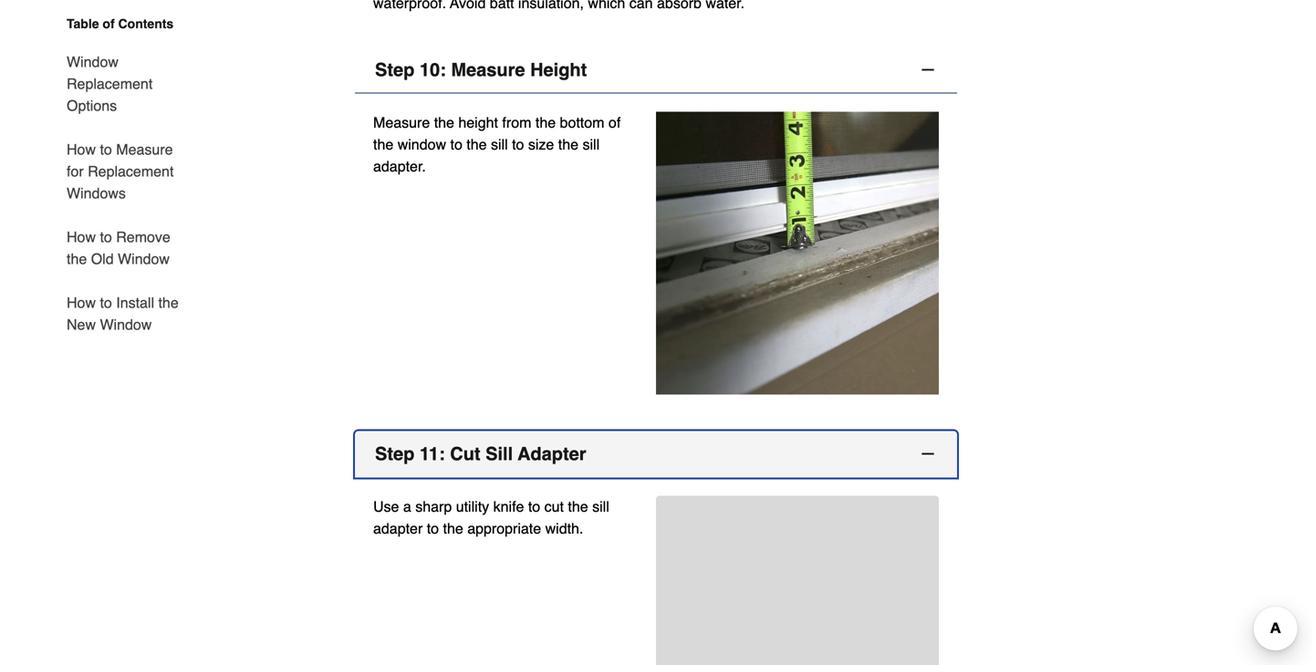 Task type: locate. For each thing, give the bounding box(es) containing it.
step left "10:"
[[375, 59, 415, 80]]

2 vertical spatial how
[[67, 294, 96, 311]]

a measuring tape on a window. image
[[656, 112, 939, 395]]

replacement up options
[[67, 75, 153, 92]]

how up for
[[67, 141, 96, 158]]

the down utility on the bottom left of the page
[[443, 520, 463, 537]]

1 step from the top
[[375, 59, 415, 80]]

1 vertical spatial replacement
[[88, 163, 174, 180]]

sill
[[491, 136, 508, 153], [583, 136, 600, 153], [592, 498, 609, 515]]

of inside 'measure the height from the bottom of the window to the sill to size the sill adapter.'
[[608, 114, 621, 131]]

table of contents element
[[52, 15, 189, 336]]

measure inside button
[[451, 59, 525, 80]]

the right the install on the top of page
[[158, 294, 179, 311]]

window for install
[[100, 316, 152, 333]]

window for remove
[[118, 250, 170, 267]]

how inside how to install the new window
[[67, 294, 96, 311]]

the down bottom
[[558, 136, 578, 153]]

to left the install on the top of page
[[100, 294, 112, 311]]

2 step from the top
[[375, 443, 415, 464]]

0 vertical spatial how
[[67, 141, 96, 158]]

step left 11:
[[375, 443, 415, 464]]

measure
[[451, 59, 525, 80], [373, 114, 430, 131], [116, 141, 173, 158]]

to down sharp
[[427, 520, 439, 537]]

1 how from the top
[[67, 141, 96, 158]]

1 horizontal spatial of
[[608, 114, 621, 131]]

window down the install on the top of page
[[100, 316, 152, 333]]

the left old at the left top
[[67, 250, 87, 267]]

1 horizontal spatial measure
[[373, 114, 430, 131]]

window inside 'how to remove the old window'
[[118, 250, 170, 267]]

1 vertical spatial step
[[375, 443, 415, 464]]

from
[[502, 114, 531, 131]]

window down remove
[[118, 250, 170, 267]]

to up windows
[[100, 141, 112, 158]]

step
[[375, 59, 415, 80], [375, 443, 415, 464]]

the up window
[[434, 114, 454, 131]]

how for how to install the new window
[[67, 294, 96, 311]]

height
[[530, 59, 587, 80]]

how inside 'how to measure for replacement windows'
[[67, 141, 96, 158]]

window down table
[[67, 53, 119, 70]]

measure up windows
[[116, 141, 173, 158]]

window replacement options
[[67, 53, 153, 114]]

2 horizontal spatial measure
[[451, 59, 525, 80]]

how to install the new window
[[67, 294, 179, 333]]

step inside button
[[375, 59, 415, 80]]

window inside how to install the new window
[[100, 316, 152, 333]]

knife
[[493, 498, 524, 515]]

1 vertical spatial minus image
[[919, 445, 937, 463]]

measure up height
[[451, 59, 525, 80]]

appropriate
[[467, 520, 541, 537]]

replacement
[[67, 75, 153, 92], [88, 163, 174, 180]]

size
[[528, 136, 554, 153]]

of right table
[[103, 16, 115, 31]]

3 how from the top
[[67, 294, 96, 311]]

minus image for step 10: measure height
[[919, 61, 937, 79]]

how inside 'how to remove the old window'
[[67, 229, 96, 245]]

how
[[67, 141, 96, 158], [67, 229, 96, 245], [67, 294, 96, 311]]

measure the height from the bottom of the window to the sill to size the sill adapter.
[[373, 114, 621, 175]]

new
[[67, 316, 96, 333]]

2 vertical spatial measure
[[116, 141, 173, 158]]

to
[[450, 136, 462, 153], [512, 136, 524, 153], [100, 141, 112, 158], [100, 229, 112, 245], [100, 294, 112, 311], [528, 498, 540, 515], [427, 520, 439, 537]]

10:
[[420, 59, 446, 80]]

0 vertical spatial minus image
[[919, 61, 937, 79]]

adapter
[[373, 520, 423, 537]]

2 minus image from the top
[[919, 445, 937, 463]]

0 vertical spatial step
[[375, 59, 415, 80]]

window replacement options link
[[67, 40, 189, 128]]

sill right cut
[[592, 498, 609, 515]]

measure up window
[[373, 114, 430, 131]]

minus image inside the step 10: measure height button
[[919, 61, 937, 79]]

1 vertical spatial of
[[608, 114, 621, 131]]

1 vertical spatial measure
[[373, 114, 430, 131]]

measure inside 'how to measure for replacement windows'
[[116, 141, 173, 158]]

1 vertical spatial window
[[118, 250, 170, 267]]

measure for how to measure for replacement windows
[[116, 141, 173, 158]]

how for how to measure for replacement windows
[[67, 141, 96, 158]]

1 minus image from the top
[[919, 61, 937, 79]]

how up new
[[67, 294, 96, 311]]

0 vertical spatial of
[[103, 16, 115, 31]]

adapter.
[[373, 158, 426, 175]]

2 how from the top
[[67, 229, 96, 245]]

of
[[103, 16, 115, 31], [608, 114, 621, 131]]

2 vertical spatial window
[[100, 316, 152, 333]]

window
[[398, 136, 446, 153]]

install
[[116, 294, 154, 311]]

minus image inside step 11: cut sill adapter 'button'
[[919, 445, 937, 463]]

1 vertical spatial how
[[67, 229, 96, 245]]

the
[[434, 114, 454, 131], [535, 114, 556, 131], [373, 136, 393, 153], [466, 136, 487, 153], [558, 136, 578, 153], [67, 250, 87, 267], [158, 294, 179, 311], [568, 498, 588, 515], [443, 520, 463, 537]]

how up old at the left top
[[67, 229, 96, 245]]

replacement up windows
[[88, 163, 174, 180]]

minus image
[[919, 61, 937, 79], [919, 445, 937, 463]]

to inside 'how to remove the old window'
[[100, 229, 112, 245]]

window
[[67, 53, 119, 70], [118, 250, 170, 267], [100, 316, 152, 333]]

adapter
[[518, 443, 586, 464]]

how to measure for replacement windows link
[[67, 128, 189, 215]]

to inside how to install the new window
[[100, 294, 112, 311]]

to inside 'how to measure for replacement windows'
[[100, 141, 112, 158]]

0 horizontal spatial of
[[103, 16, 115, 31]]

of right bottom
[[608, 114, 621, 131]]

bottom
[[560, 114, 604, 131]]

to up old at the left top
[[100, 229, 112, 245]]

how to remove the old window link
[[67, 215, 189, 281]]

step inside 'button'
[[375, 443, 415, 464]]

utility
[[456, 498, 489, 515]]

0 vertical spatial measure
[[451, 59, 525, 80]]

0 horizontal spatial measure
[[116, 141, 173, 158]]

0 vertical spatial window
[[67, 53, 119, 70]]



Task type: vqa. For each thing, say whether or not it's contained in the screenshot.
the How inside HOW TO REMOVE THE OLD WINDOW
yes



Task type: describe. For each thing, give the bounding box(es) containing it.
how for how to remove the old window
[[67, 229, 96, 245]]

cut
[[544, 498, 564, 515]]

for
[[67, 163, 84, 180]]

contents
[[118, 16, 174, 31]]

step for step 10: measure height
[[375, 59, 415, 80]]

the inside how to install the new window
[[158, 294, 179, 311]]

window inside window replacement options
[[67, 53, 119, 70]]

step for step 11: cut sill adapter
[[375, 443, 415, 464]]

replacement inside 'how to measure for replacement windows'
[[88, 163, 174, 180]]

sill
[[486, 443, 513, 464]]

table
[[67, 16, 99, 31]]

options
[[67, 97, 117, 114]]

the right cut
[[568, 498, 588, 515]]

how to measure for replacement windows
[[67, 141, 174, 202]]

old
[[91, 250, 114, 267]]

minus image for step 11: cut sill adapter
[[919, 445, 937, 463]]

use
[[373, 498, 399, 515]]

step 11: cut sill adapter button
[[355, 431, 957, 477]]

to down from
[[512, 136, 524, 153]]

step 10: measure height
[[375, 59, 587, 80]]

width.
[[545, 520, 583, 537]]

how to install the new window link
[[67, 281, 189, 336]]

sharp
[[415, 498, 452, 515]]

windows
[[67, 185, 126, 202]]

the inside 'how to remove the old window'
[[67, 250, 87, 267]]

measure for step 10: measure height
[[451, 59, 525, 80]]

11:
[[420, 443, 445, 464]]

the down height
[[466, 136, 487, 153]]

to down height
[[450, 136, 462, 153]]

sill down from
[[491, 136, 508, 153]]

how to remove the old window
[[67, 229, 170, 267]]

a
[[403, 498, 411, 515]]

sill down bottom
[[583, 136, 600, 153]]

a person cutting a sill adapter with a utility knife. image
[[656, 496, 939, 665]]

step 11: cut sill adapter
[[375, 443, 586, 464]]

the up the adapter.
[[373, 136, 393, 153]]

cut
[[450, 443, 480, 464]]

table of contents
[[67, 16, 174, 31]]

use a sharp utility knife to cut the sill adapter to the appropriate width.
[[373, 498, 609, 537]]

0 vertical spatial replacement
[[67, 75, 153, 92]]

the up size
[[535, 114, 556, 131]]

sill inside use a sharp utility knife to cut the sill adapter to the appropriate width.
[[592, 498, 609, 515]]

step 10: measure height button
[[355, 47, 957, 93]]

measure inside 'measure the height from the bottom of the window to the sill to size the sill adapter.'
[[373, 114, 430, 131]]

to left cut
[[528, 498, 540, 515]]

height
[[458, 114, 498, 131]]

remove
[[116, 229, 170, 245]]



